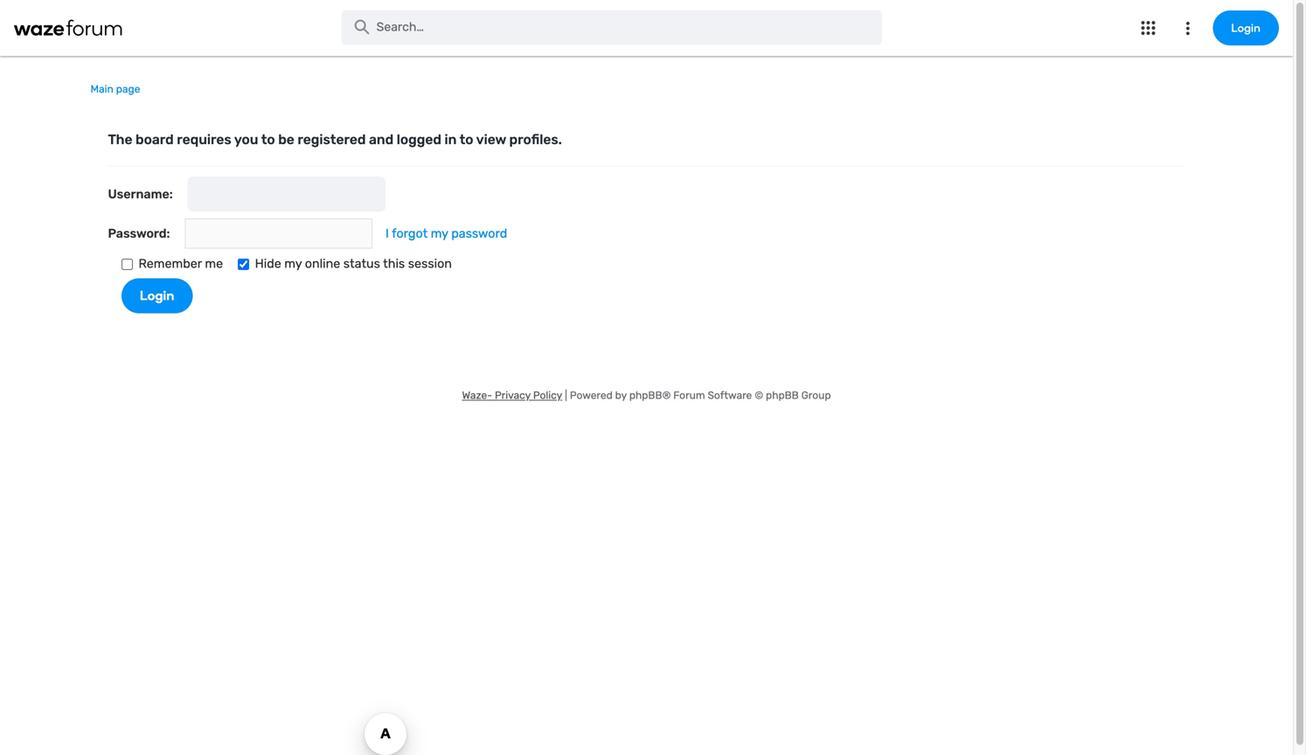 Task type: describe. For each thing, give the bounding box(es) containing it.
1 vertical spatial my
[[284, 256, 302, 271]]

view
[[476, 132, 506, 148]]

main page
[[90, 83, 140, 95]]

Hide my online status this session checkbox
[[238, 259, 249, 270]]

username:
[[108, 187, 173, 202]]

Username: text field
[[188, 177, 386, 212]]

privacy
[[495, 390, 531, 402]]

waze- privacy policy link
[[462, 390, 562, 402]]

page
[[116, 83, 140, 95]]

remember
[[139, 256, 202, 271]]

requires
[[177, 132, 231, 148]]

waze- privacy policy | powered by phpbb® forum software © phpbb group
[[462, 390, 831, 402]]

Password: password field
[[185, 219, 372, 249]]

online
[[305, 256, 340, 271]]

phpbb
[[766, 390, 799, 402]]

i forgot my password
[[386, 226, 507, 241]]

password
[[451, 226, 507, 241]]

i
[[386, 226, 389, 241]]

session
[[408, 256, 452, 271]]

Remember me checkbox
[[122, 259, 133, 270]]

phpbb®
[[629, 390, 671, 402]]

logged
[[397, 132, 441, 148]]

board
[[136, 132, 174, 148]]

me
[[205, 256, 223, 271]]

|
[[565, 390, 567, 402]]

hide
[[255, 256, 281, 271]]

you
[[234, 132, 258, 148]]

waze-
[[462, 390, 492, 402]]

main
[[90, 83, 114, 95]]

main page link
[[90, 78, 140, 101]]

0 vertical spatial my
[[431, 226, 448, 241]]

hide my online status this session
[[252, 256, 452, 271]]



Task type: locate. For each thing, give the bounding box(es) containing it.
my
[[431, 226, 448, 241], [284, 256, 302, 271]]

in
[[445, 132, 457, 148]]

registered
[[298, 132, 366, 148]]

1 horizontal spatial my
[[431, 226, 448, 241]]

0 horizontal spatial my
[[284, 256, 302, 271]]

the
[[108, 132, 132, 148]]

be
[[278, 132, 294, 148]]

group
[[801, 390, 831, 402]]

to right in
[[460, 132, 473, 148]]

to
[[261, 132, 275, 148], [460, 132, 473, 148]]

this
[[383, 256, 405, 271]]

policy
[[533, 390, 562, 402]]

remember me
[[136, 256, 223, 271]]

©
[[755, 390, 763, 402]]

0 horizontal spatial to
[[261, 132, 275, 148]]

1 to from the left
[[261, 132, 275, 148]]

forgot
[[392, 226, 428, 241]]

software
[[708, 390, 752, 402]]

the board requires you to be registered and logged in to view profiles.
[[108, 132, 562, 148]]

status
[[343, 256, 380, 271]]

forum
[[674, 390, 705, 402]]

password:
[[108, 226, 170, 241]]

my right forgot
[[431, 226, 448, 241]]

2 to from the left
[[460, 132, 473, 148]]

to left be
[[261, 132, 275, 148]]

powered
[[570, 390, 613, 402]]

profiles.
[[509, 132, 562, 148]]

by
[[615, 390, 627, 402]]

my right hide
[[284, 256, 302, 271]]

None submit
[[122, 279, 193, 314]]

i forgot my password link
[[386, 226, 507, 242]]

1 horizontal spatial to
[[460, 132, 473, 148]]

and
[[369, 132, 394, 148]]



Task type: vqa. For each thing, say whether or not it's contained in the screenshot.
profiles.
yes



